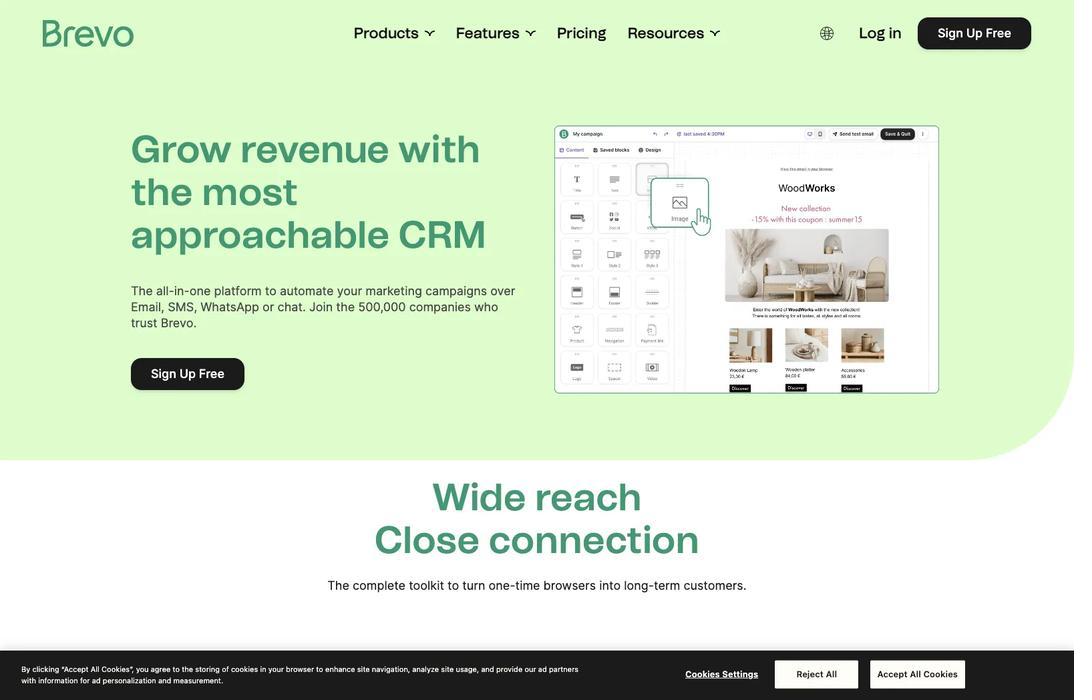 Task type: locate. For each thing, give the bounding box(es) containing it.
products
[[354, 24, 419, 42]]

products link
[[354, 24, 435, 43]]

cookies right accept
[[924, 669, 959, 680]]

connection
[[489, 518, 700, 562]]

companies
[[409, 300, 471, 314]]

cookies inside button
[[686, 669, 720, 680]]

your left browser on the left bottom of page
[[269, 665, 284, 674]]

with
[[399, 127, 481, 172], [21, 676, 36, 685]]

1 vertical spatial your
[[269, 665, 284, 674]]

one
[[190, 284, 211, 298]]

cookies settings button
[[681, 662, 764, 688]]

0 vertical spatial ad
[[539, 665, 547, 674]]

browsers
[[544, 578, 596, 593]]

resources
[[628, 24, 705, 42]]

log in
[[860, 24, 902, 42]]

campaigns
[[426, 284, 487, 298]]

1 horizontal spatial sign up free button
[[918, 17, 1032, 49]]

cookies
[[686, 669, 720, 680], [924, 669, 959, 680]]

the inside the all-in-one platform to automate your marketing campaigns over email, sms, whatsapp or chat. join the 500,000 companies who trust brevo.
[[336, 300, 355, 314]]

you
[[136, 665, 149, 674]]

0 horizontal spatial sign up free
[[151, 367, 225, 381]]

0 horizontal spatial and
[[158, 676, 171, 685]]

0 vertical spatial the
[[131, 170, 193, 215]]

your
[[337, 284, 362, 298], [269, 665, 284, 674]]

complete
[[353, 578, 406, 593]]

1 horizontal spatial and
[[482, 665, 495, 674]]

1 horizontal spatial in
[[889, 24, 902, 42]]

all
[[91, 665, 100, 674], [826, 669, 838, 680], [911, 669, 922, 680]]

2 horizontal spatial all
[[911, 669, 922, 680]]

the
[[131, 170, 193, 215], [336, 300, 355, 314], [182, 665, 193, 674]]

email,
[[131, 300, 165, 314]]

in right log
[[889, 24, 902, 42]]

0 horizontal spatial ad
[[92, 676, 101, 685]]

with inside the by clicking "accept all cookies", you agree to the storing of cookies in your browser to enhance site navigation, analyze site usage, and provide our ad partners with information for ad personalization and measurement.
[[21, 676, 36, 685]]

1 horizontal spatial sign up free
[[938, 26, 1012, 40]]

1 vertical spatial free
[[199, 367, 225, 381]]

settings
[[723, 669, 759, 680]]

wide
[[432, 475, 527, 520]]

1 vertical spatial the
[[336, 300, 355, 314]]

to
[[265, 284, 277, 298], [448, 578, 459, 593], [173, 665, 180, 674], [316, 665, 323, 674]]

1 horizontal spatial your
[[337, 284, 362, 298]]

of
[[222, 665, 229, 674]]

2 site from the left
[[441, 665, 454, 674]]

customers.
[[684, 578, 747, 593]]

free
[[986, 26, 1012, 40], [199, 367, 225, 381]]

reject all button
[[776, 661, 859, 689]]

all right "accept
[[91, 665, 100, 674]]

cookies settings
[[686, 669, 759, 680]]

site right enhance
[[357, 665, 370, 674]]

the for the complete toolkit to turn one-time browsers into long-term customers.
[[328, 578, 350, 593]]

partners
[[549, 665, 579, 674]]

0 horizontal spatial site
[[357, 665, 370, 674]]

0 horizontal spatial sign
[[151, 367, 176, 381]]

2 cookies from the left
[[924, 669, 959, 680]]

information
[[38, 676, 78, 685]]

sign up free button
[[918, 17, 1032, 49], [131, 358, 245, 391]]

trust
[[131, 316, 158, 330]]

0 horizontal spatial all
[[91, 665, 100, 674]]

resources link
[[628, 24, 721, 43]]

0 vertical spatial free
[[986, 26, 1012, 40]]

ad right our
[[539, 665, 547, 674]]

the complete toolkit to turn one-time browsers into long-term customers.
[[328, 578, 747, 593]]

brevo image
[[43, 20, 134, 47]]

our
[[525, 665, 537, 674]]

1 horizontal spatial all
[[826, 669, 838, 680]]

1 vertical spatial the
[[328, 578, 350, 593]]

1 horizontal spatial up
[[967, 26, 983, 40]]

automate
[[280, 284, 334, 298]]

0 horizontal spatial up
[[180, 367, 196, 381]]

0 vertical spatial with
[[399, 127, 481, 172]]

in
[[889, 24, 902, 42], [260, 665, 266, 674]]

to left turn
[[448, 578, 459, 593]]

by clicking "accept all cookies", you agree to the storing of cookies in your browser to enhance site navigation, analyze site usage, and provide our ad partners with information for ad personalization and measurement.
[[21, 665, 579, 685]]

your up the 500,000 on the top left of the page
[[337, 284, 362, 298]]

and down agree
[[158, 676, 171, 685]]

1 vertical spatial in
[[260, 665, 266, 674]]

sign
[[938, 26, 964, 40], [151, 367, 176, 381]]

cookies left settings
[[686, 669, 720, 680]]

browser
[[286, 665, 314, 674]]

0 horizontal spatial your
[[269, 665, 284, 674]]

sign up free
[[938, 26, 1012, 40], [151, 367, 225, 381]]

1 horizontal spatial with
[[399, 127, 481, 172]]

approachable
[[131, 213, 390, 257]]

1 horizontal spatial the
[[328, 578, 350, 593]]

the up email,
[[131, 284, 153, 298]]

1 horizontal spatial sign
[[938, 26, 964, 40]]

0 vertical spatial your
[[337, 284, 362, 298]]

site left the usage,
[[441, 665, 454, 674]]

for
[[80, 676, 90, 685]]

0 vertical spatial the
[[131, 284, 153, 298]]

the inside the all-in-one platform to automate your marketing campaigns over email, sms, whatsapp or chat. join the 500,000 companies who trust brevo.
[[131, 284, 153, 298]]

wide reach close connection
[[375, 475, 700, 562]]

ad
[[539, 665, 547, 674], [92, 676, 101, 685]]

all right the reject
[[826, 669, 838, 680]]

1 horizontal spatial site
[[441, 665, 454, 674]]

crm
[[399, 213, 487, 257]]

0 horizontal spatial sign up free button
[[131, 358, 245, 391]]

all right accept
[[911, 669, 922, 680]]

with inside grow revenue with the most approachable crm
[[399, 127, 481, 172]]

to up or
[[265, 284, 277, 298]]

up
[[967, 26, 983, 40], [180, 367, 196, 381]]

cookies",
[[102, 665, 134, 674]]

the for the all-in-one platform to automate your marketing campaigns over email, sms, whatsapp or chat. join the 500,000 companies who trust brevo.
[[131, 284, 153, 298]]

1 cookies from the left
[[686, 669, 720, 680]]

and right the usage,
[[482, 665, 495, 674]]

in right the cookies
[[260, 665, 266, 674]]

usage,
[[456, 665, 479, 674]]

1 vertical spatial sign up free button
[[131, 358, 245, 391]]

0 horizontal spatial the
[[131, 284, 153, 298]]

0 vertical spatial up
[[967, 26, 983, 40]]

all for reject all
[[826, 669, 838, 680]]

cookies
[[231, 665, 258, 674]]

2 vertical spatial the
[[182, 665, 193, 674]]

the left complete
[[328, 578, 350, 593]]

ad right for
[[92, 676, 101, 685]]

1 vertical spatial sign up free
[[151, 367, 225, 381]]

revenue
[[241, 127, 390, 172]]

the
[[131, 284, 153, 298], [328, 578, 350, 593]]

1 vertical spatial with
[[21, 676, 36, 685]]

0 horizontal spatial cookies
[[686, 669, 720, 680]]

and
[[482, 665, 495, 674], [158, 676, 171, 685]]

0 horizontal spatial in
[[260, 665, 266, 674]]

0 horizontal spatial with
[[21, 676, 36, 685]]

0 vertical spatial and
[[482, 665, 495, 674]]

in inside the by clicking "accept all cookies", you agree to the storing of cookies in your browser to enhance site navigation, analyze site usage, and provide our ad partners with information for ad personalization and measurement.
[[260, 665, 266, 674]]

site
[[357, 665, 370, 674], [441, 665, 454, 674]]

0 vertical spatial in
[[889, 24, 902, 42]]

0 horizontal spatial free
[[199, 367, 225, 381]]

1 horizontal spatial cookies
[[924, 669, 959, 680]]



Task type: vqa. For each thing, say whether or not it's contained in the screenshot.
to inside the The all-in-one platform to automate your marketing campaigns over Email, SMS, WhatsApp or chat. Join the 500,000 companies who trust Brevo.
yes



Task type: describe. For each thing, give the bounding box(es) containing it.
all for accept all cookies
[[911, 669, 922, 680]]

sms,
[[168, 300, 197, 314]]

0 vertical spatial sign
[[938, 26, 964, 40]]

all-
[[156, 284, 174, 298]]

accept
[[878, 669, 908, 680]]

analyze
[[413, 665, 439, 674]]

storing
[[195, 665, 220, 674]]

brevo.
[[161, 316, 197, 330]]

to inside the all-in-one platform to automate your marketing campaigns over email, sms, whatsapp or chat. join the 500,000 companies who trust brevo.
[[265, 284, 277, 298]]

or
[[263, 300, 274, 314]]

all inside the by clicking "accept all cookies", you agree to the storing of cookies in your browser to enhance site navigation, analyze site usage, and provide our ad partners with information for ad personalization and measurement.
[[91, 665, 100, 674]]

features
[[456, 24, 520, 42]]

0 vertical spatial sign up free button
[[918, 17, 1032, 49]]

pricing
[[557, 24, 607, 42]]

enhance
[[326, 665, 355, 674]]

whatsapp
[[201, 300, 259, 314]]

your inside the all-in-one platform to automate your marketing campaigns over email, sms, whatsapp or chat. join the 500,000 companies who trust brevo.
[[337, 284, 362, 298]]

the all-in-one platform to automate your marketing campaigns over email, sms, whatsapp or chat. join the 500,000 companies who trust brevo.
[[131, 284, 516, 330]]

one-
[[489, 578, 516, 593]]

measurement.
[[173, 676, 223, 685]]

500,000
[[358, 300, 406, 314]]

reach
[[535, 475, 642, 520]]

1 vertical spatial ad
[[92, 676, 101, 685]]

close
[[375, 518, 480, 562]]

your inside the by clicking "accept all cookies", you agree to the storing of cookies in your browser to enhance site navigation, analyze site usage, and provide our ad partners with information for ad personalization and measurement.
[[269, 665, 284, 674]]

platform
[[214, 284, 262, 298]]

time
[[516, 578, 540, 593]]

pricing link
[[557, 24, 607, 43]]

1 horizontal spatial free
[[986, 26, 1012, 40]]

1 vertical spatial up
[[180, 367, 196, 381]]

1 horizontal spatial ad
[[539, 665, 547, 674]]

who
[[475, 300, 499, 314]]

1 site from the left
[[357, 665, 370, 674]]

"accept
[[61, 665, 89, 674]]

into
[[600, 578, 621, 593]]

join
[[309, 300, 333, 314]]

reject all
[[797, 669, 838, 680]]

features link
[[456, 24, 536, 43]]

to right browser on the left bottom of page
[[316, 665, 323, 674]]

long-
[[624, 578, 654, 593]]

to right agree
[[173, 665, 180, 674]]

grow revenue with the most approachable crm
[[131, 127, 487, 257]]

reject
[[797, 669, 824, 680]]

by
[[21, 665, 30, 674]]

log
[[860, 24, 886, 42]]

navigation,
[[372, 665, 411, 674]]

term
[[654, 578, 681, 593]]

turn
[[463, 578, 486, 593]]

the inside the by clicking "accept all cookies", you agree to the storing of cookies in your browser to enhance site navigation, analyze site usage, and provide our ad partners with information for ad personalization and measurement.
[[182, 665, 193, 674]]

accept all cookies button
[[871, 661, 966, 689]]

button image
[[821, 27, 834, 40]]

over
[[491, 284, 516, 298]]

marketing
[[366, 284, 422, 298]]

1 vertical spatial and
[[158, 676, 171, 685]]

grow
[[131, 127, 232, 172]]

cookies inside button
[[924, 669, 959, 680]]

chat.
[[278, 300, 306, 314]]

in-
[[174, 284, 190, 298]]

log in link
[[860, 24, 902, 43]]

0 vertical spatial sign up free
[[938, 26, 1012, 40]]

personalization
[[103, 676, 156, 685]]

provide
[[497, 665, 523, 674]]

accept all cookies
[[878, 669, 959, 680]]

in inside log in "link"
[[889, 24, 902, 42]]

most
[[202, 170, 298, 215]]

clicking
[[32, 665, 59, 674]]

agree
[[151, 665, 171, 674]]

toolkit
[[409, 578, 444, 593]]

1 vertical spatial sign
[[151, 367, 176, 381]]

the inside grow revenue with the most approachable crm
[[131, 170, 193, 215]]



